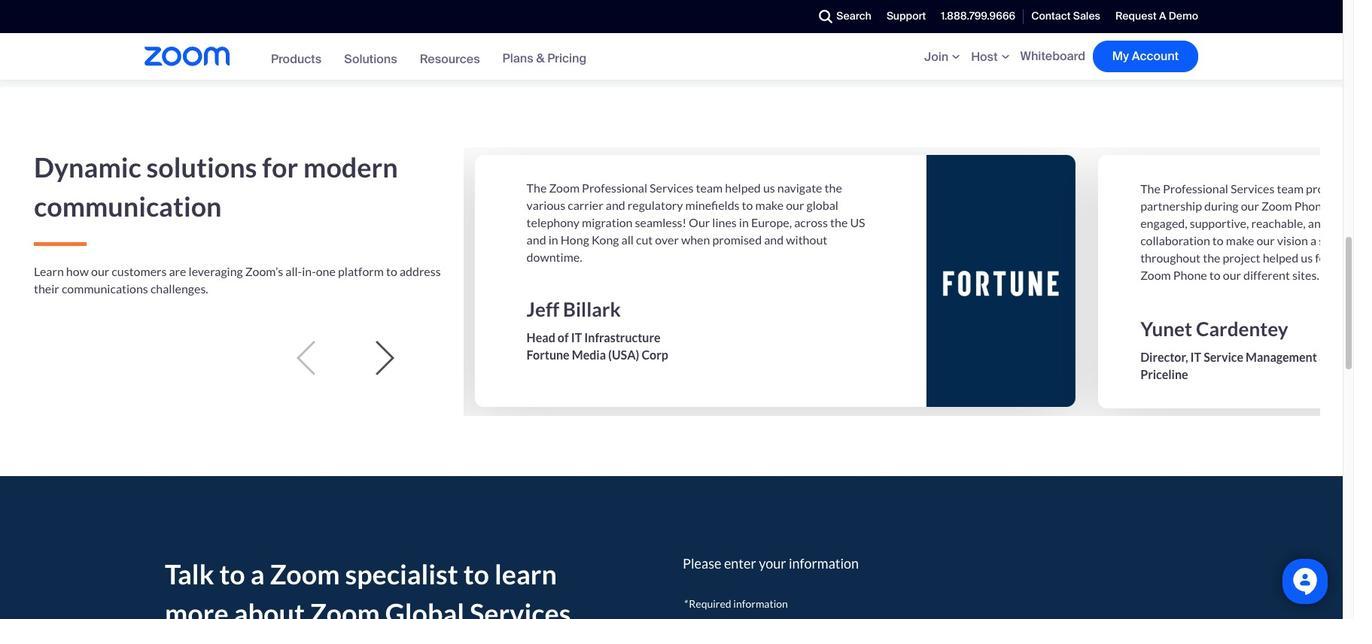 Task type: describe. For each thing, give the bounding box(es) containing it.
about
[[234, 597, 305, 620]]

resources button
[[420, 51, 480, 67]]

contact sales
[[1032, 9, 1101, 23]]

hong
[[561, 232, 589, 247]]

solutions
[[344, 51, 397, 67]]

us
[[850, 215, 866, 229]]

it inside director, it service management and op priceline
[[1191, 351, 1202, 365]]

resources
[[420, 51, 480, 67]]

fortune
[[527, 348, 570, 362]]

contact
[[1032, 9, 1071, 23]]

1 vertical spatial the
[[831, 215, 848, 229]]

carrier
[[568, 198, 604, 212]]

support link
[[879, 0, 934, 33]]

global
[[807, 198, 839, 212]]

billark
[[563, 297, 621, 322]]

1.888.799.9666 link
[[934, 0, 1024, 33]]

europe,
[[751, 215, 792, 229]]

* required information
[[683, 598, 788, 611]]

request
[[1116, 9, 1157, 23]]

across
[[795, 215, 828, 229]]

modern
[[304, 150, 398, 183]]

a
[[1160, 9, 1167, 23]]

contact sales link
[[1024, 0, 1108, 33]]

regulatory
[[628, 198, 683, 212]]

plans & pricing
[[503, 50, 587, 66]]

host button
[[972, 49, 1013, 64]]

to left a
[[219, 558, 245, 591]]

corp
[[642, 348, 669, 362]]

search image
[[819, 10, 833, 23]]

services inside the professional services team provided
[[1231, 182, 1275, 196]]

address
[[400, 264, 441, 279]]

2 vertical spatial zoom
[[310, 597, 380, 620]]

minefields
[[686, 198, 740, 212]]

plans & pricing link
[[503, 50, 587, 66]]

navigate
[[778, 180, 823, 195]]

us
[[764, 180, 775, 195]]

please
[[683, 556, 722, 572]]

how
[[66, 264, 89, 279]]

join
[[925, 49, 949, 64]]

of
[[558, 331, 569, 345]]

communications
[[62, 282, 148, 296]]

media
[[572, 348, 606, 362]]

1 horizontal spatial in
[[739, 215, 749, 229]]

talk
[[165, 558, 214, 591]]

whiteboard link
[[1021, 48, 1086, 64]]

various
[[527, 198, 566, 212]]

service
[[1204, 351, 1244, 365]]

solutions
[[147, 150, 257, 183]]

services inside talk to a zoom specialist to learn more about zoom global services
[[470, 597, 571, 620]]

plans
[[503, 50, 534, 66]]

to left learn
[[464, 558, 490, 591]]

cut
[[636, 232, 653, 247]]

required
[[689, 598, 732, 611]]

telephony
[[527, 215, 580, 229]]

solutions button
[[344, 51, 397, 67]]

*
[[683, 598, 687, 611]]

0 vertical spatial the
[[825, 180, 843, 195]]

the for yunet cardentey
[[1141, 182, 1161, 196]]

head of it infrastructure fortune media (usa) corp
[[527, 331, 669, 362]]

products button
[[271, 51, 322, 67]]

account
[[1132, 48, 1179, 64]]

when
[[681, 232, 710, 247]]

it inside 'head of it infrastructure fortune media (usa) corp'
[[571, 331, 582, 345]]

(usa)
[[609, 348, 640, 362]]

please enter your information
[[683, 556, 859, 572]]

the for jeff billark
[[527, 180, 547, 195]]

our inside the zoom professional services team helped us navigate the various carrier and regulatory minefields to make our global telephony migration seamless! our lines in europe, across the us and in hong kong all cut over when promised and without downtime.
[[786, 198, 805, 212]]

kong
[[592, 232, 619, 247]]

my
[[1113, 48, 1130, 64]]

for
[[262, 150, 298, 183]]

challenges.
[[151, 282, 208, 296]]

request a demo
[[1116, 9, 1199, 23]]

seamless!
[[635, 215, 687, 229]]

learn how our customers are leveraging zoom's all-in-one platform to address their communications challenges.
[[34, 264, 441, 296]]

head
[[527, 331, 556, 345]]

leveraging
[[189, 264, 243, 279]]

zoom logo image
[[145, 47, 230, 66]]

zoom inside the zoom professional services team helped us navigate the various carrier and regulatory minefields to make our global telephony migration seamless! our lines in europe, across the us and in hong kong all cut over when promised and without downtime.
[[549, 180, 580, 195]]

migration
[[582, 215, 633, 229]]

talk to a zoom specialist to learn more about zoom global services
[[165, 558, 571, 620]]

and down telephony
[[527, 232, 546, 247]]

lines
[[713, 215, 737, 229]]

jeff
[[527, 297, 560, 322]]

the zoom professional services team helped us navigate the various carrier and regulatory minefields to make our global telephony migration seamless! our lines in europe, across the us and in hong kong all cut over when promised and without downtime.
[[527, 180, 866, 264]]

1 vertical spatial in
[[549, 232, 559, 247]]

a
[[251, 558, 265, 591]]

management
[[1246, 351, 1318, 365]]

host
[[972, 49, 998, 64]]



Task type: locate. For each thing, give the bounding box(es) containing it.
professional inside the professional services team provided
[[1163, 182, 1229, 196]]

the left us
[[831, 215, 848, 229]]

0 horizontal spatial the
[[527, 180, 547, 195]]

it right 'of'
[[571, 331, 582, 345]]

enter
[[724, 556, 757, 572]]

team left provided
[[1277, 182, 1304, 196]]

zoom
[[549, 180, 580, 195], [270, 558, 340, 591], [310, 597, 380, 620]]

the
[[527, 180, 547, 195], [1141, 182, 1161, 196]]

&
[[536, 50, 545, 66]]

cardentey
[[1197, 317, 1289, 341]]

0 horizontal spatial in
[[549, 232, 559, 247]]

0 vertical spatial our
[[786, 198, 805, 212]]

0 horizontal spatial our
[[91, 264, 109, 279]]

director,
[[1141, 351, 1189, 365]]

1 horizontal spatial services
[[650, 180, 694, 195]]

None search field
[[764, 5, 816, 29]]

1 horizontal spatial it
[[1191, 351, 1202, 365]]

the inside the zoom professional services team helped us navigate the various carrier and regulatory minefields to make our global telephony migration seamless! our lines in europe, across the us and in hong kong all cut over when promised and without downtime.
[[527, 180, 547, 195]]

your
[[759, 556, 787, 572]]

are
[[169, 264, 186, 279]]

0 horizontal spatial information
[[734, 598, 788, 611]]

learn
[[495, 558, 557, 591]]

1.888.799.9666
[[942, 9, 1016, 23]]

in down telephony
[[549, 232, 559, 247]]

priceline
[[1141, 368, 1189, 382]]

1 horizontal spatial professional
[[1163, 182, 1229, 196]]

more
[[165, 597, 229, 620]]

team inside the professional services team provided
[[1277, 182, 1304, 196]]

to inside the zoom professional services team helped us navigate the various carrier and regulatory minefields to make our global telephony migration seamless! our lines in europe, across the us and in hong kong all cut over when promised and without downtime.
[[742, 198, 753, 212]]

1 horizontal spatial the
[[1141, 182, 1161, 196]]

0 vertical spatial in
[[739, 215, 749, 229]]

2 horizontal spatial services
[[1231, 182, 1275, 196]]

our
[[689, 215, 710, 229]]

all
[[622, 232, 634, 247]]

op
[[1342, 351, 1355, 365]]

to down "helped"
[[742, 198, 753, 212]]

our up communications
[[91, 264, 109, 279]]

1 horizontal spatial our
[[786, 198, 805, 212]]

search image
[[819, 10, 833, 23]]

provided
[[1307, 182, 1354, 196]]

demo
[[1169, 9, 1199, 23]]

jeff billark
[[527, 297, 621, 322]]

0 horizontal spatial it
[[571, 331, 582, 345]]

customers
[[112, 264, 167, 279]]

information down please enter your information
[[734, 598, 788, 611]]

team up minefields on the top right of the page
[[696, 180, 723, 195]]

join button
[[925, 49, 964, 64]]

0 horizontal spatial professional
[[582, 180, 648, 195]]

1 vertical spatial zoom
[[270, 558, 340, 591]]

zoom right a
[[270, 558, 340, 591]]

one
[[316, 264, 336, 279]]

to inside learn how our customers are leveraging zoom's all-in-one platform to address their communications challenges.
[[386, 264, 397, 279]]

team inside the zoom professional services team helped us navigate the various carrier and regulatory minefields to make our global telephony migration seamless! our lines in europe, across the us and in hong kong all cut over when promised and without downtime.
[[696, 180, 723, 195]]

0 horizontal spatial team
[[696, 180, 723, 195]]

1 vertical spatial it
[[1191, 351, 1202, 365]]

search
[[837, 9, 872, 23]]

and up migration
[[606, 198, 626, 212]]

over
[[655, 232, 679, 247]]

the up 'global'
[[825, 180, 843, 195]]

zoom up various
[[549, 180, 580, 195]]

1 horizontal spatial team
[[1277, 182, 1304, 196]]

director, it service management and op priceline
[[1141, 351, 1355, 382]]

request a demo link
[[1108, 0, 1199, 33]]

make
[[756, 198, 784, 212]]

platform
[[338, 264, 384, 279]]

communication
[[34, 190, 222, 223]]

in-
[[302, 264, 316, 279]]

and down europe,
[[765, 232, 784, 247]]

0 vertical spatial it
[[571, 331, 582, 345]]

pricing
[[548, 50, 587, 66]]

0 horizontal spatial services
[[470, 597, 571, 620]]

helped
[[725, 180, 761, 195]]

without
[[786, 232, 828, 247]]

global
[[385, 597, 465, 620]]

their
[[34, 282, 59, 296]]

1 vertical spatial our
[[91, 264, 109, 279]]

my account
[[1113, 48, 1179, 64]]

to
[[742, 198, 753, 212], [386, 264, 397, 279], [219, 558, 245, 591], [464, 558, 490, 591]]

information right your at the bottom of page
[[789, 556, 859, 572]]

the professional services team provided 
[[1141, 182, 1355, 283]]

0 vertical spatial information
[[789, 556, 859, 572]]

support
[[887, 9, 927, 23]]

in
[[739, 215, 749, 229], [549, 232, 559, 247]]

services inside the zoom professional services team helped us navigate the various carrier and regulatory minefields to make our global telephony migration seamless! our lines in europe, across the us and in hong kong all cut over when promised and without downtime.
[[650, 180, 694, 195]]

specialist
[[345, 558, 458, 591]]

0 vertical spatial zoom
[[549, 180, 580, 195]]

our down navigate
[[786, 198, 805, 212]]

1 horizontal spatial information
[[789, 556, 859, 572]]

our inside learn how our customers are leveraging zoom's all-in-one platform to address their communications challenges.
[[91, 264, 109, 279]]

to left address
[[386, 264, 397, 279]]

zoom down specialist
[[310, 597, 380, 620]]

1 vertical spatial information
[[734, 598, 788, 611]]

in up promised
[[739, 215, 749, 229]]

the inside the professional services team provided
[[1141, 182, 1161, 196]]

and inside director, it service management and op priceline
[[1320, 351, 1340, 365]]

infrastructure
[[585, 331, 661, 345]]

it left service
[[1191, 351, 1202, 365]]

dynamic solutions for modern communication
[[34, 150, 398, 223]]

services
[[650, 180, 694, 195], [1231, 182, 1275, 196], [470, 597, 571, 620]]

professional inside the zoom professional services team helped us navigate the various carrier and regulatory minefields to make our global telephony migration seamless! our lines in europe, across the us and in hong kong all cut over when promised and without downtime.
[[582, 180, 648, 195]]

it
[[571, 331, 582, 345], [1191, 351, 1202, 365]]

zoom's
[[245, 264, 283, 279]]

and left op
[[1320, 351, 1340, 365]]

promised
[[713, 232, 762, 247]]

sales
[[1074, 9, 1101, 23]]

dynamic
[[34, 150, 141, 183]]

downtime.
[[527, 250, 583, 264]]

products
[[271, 51, 322, 67]]

our
[[786, 198, 805, 212], [91, 264, 109, 279]]



Task type: vqa. For each thing, say whether or not it's contained in the screenshot.
your zoom for manufacturing questions, answered
no



